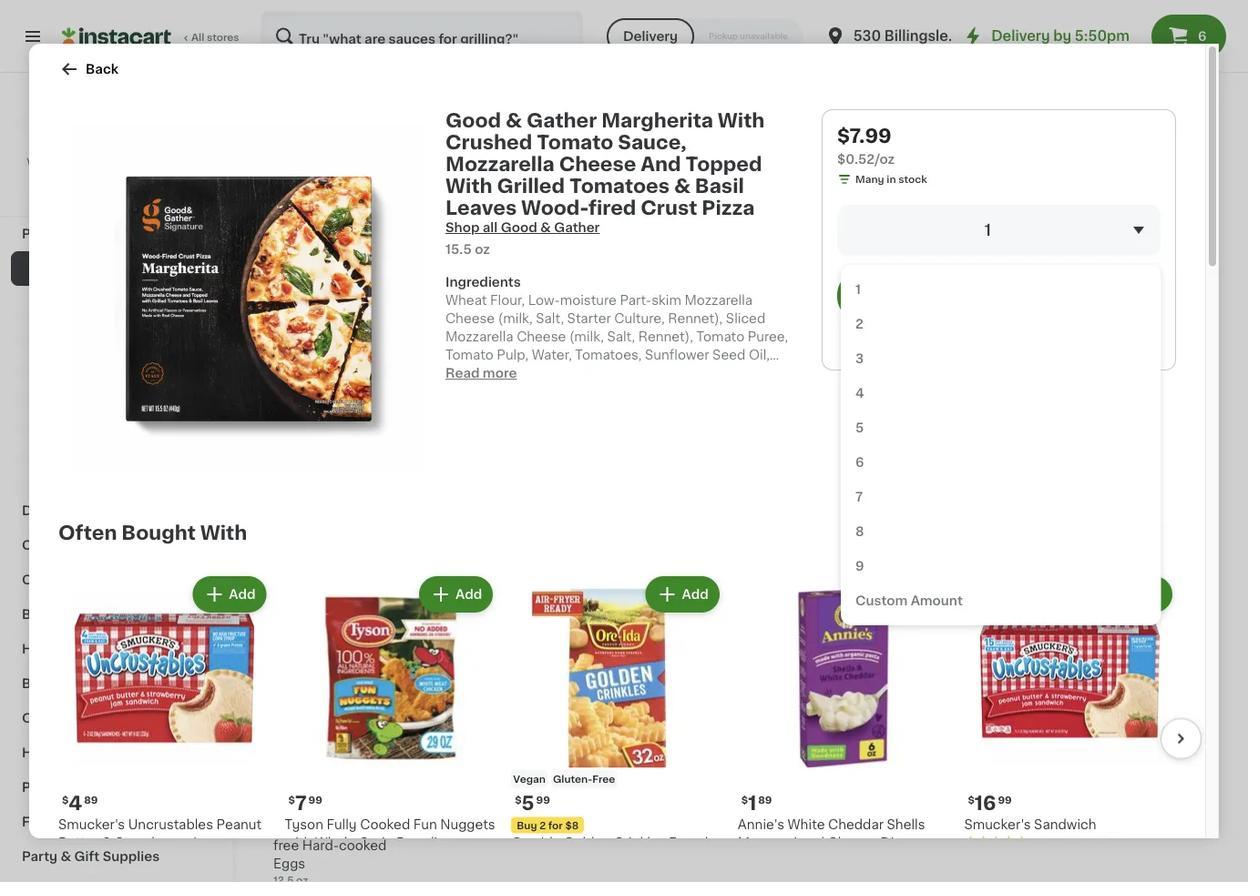 Task type: describe. For each thing, give the bounding box(es) containing it.
fun
[[413, 819, 437, 831]]

3
[[856, 353, 864, 365]]

all link
[[277, 168, 330, 197]]

good & gather white cheddar macaroni & cheese button
[[1068, 328, 1212, 591]]

margherita for good & gather margherita with crushed tomato sauce, mozzarella cheese and topped with grilled tomatoes & basil leaves wood-fired crust pizza shop all good & gather 15.5 oz
[[602, 111, 713, 130]]

good & gather yukon gold mashed potatoes button
[[750, 328, 894, 591]]

0 horizontal spatial pasta
[[110, 505, 146, 518]]

macaroni & cheese link
[[337, 168, 492, 197]]

5 inside 1 2 3 4 5 6 7 8 9 custom amount
[[856, 422, 864, 435]]

condiments & sauces
[[22, 539, 168, 552]]

$8
[[565, 821, 579, 831]]

1 vertical spatial salt,
[[607, 331, 635, 344]]

frozen for buy 2 for $8
[[666, 855, 709, 868]]

7 inside product group
[[295, 795, 307, 814]]

party for party & gift supplies
[[22, 851, 57, 864]]

0 vertical spatial mashed
[[512, 176, 564, 189]]

chicken link
[[11, 390, 221, 425]]

party platters link
[[11, 286, 221, 321]]

pasta inside annie's white cheddar shells macaroni and cheese dinner with organic pasta
[[822, 855, 858, 868]]

uncrustables
[[128, 819, 213, 831]]

pizza & meals link
[[11, 251, 221, 286]]

& inside oils, vinegars, & spices link
[[119, 713, 129, 725]]

1 horizontal spatial pizza & meals
[[273, 96, 465, 122]]

canned goods & soups link
[[11, 563, 221, 598]]

household link
[[11, 632, 221, 667]]

see eligible items button for 24 oz
[[591, 594, 735, 625]]

grilled for good & gather margherita with crushed tomato sauce, mozzarella cheese and topped with grilled tomatoes & basil leaves wood- fired crust pizza
[[306, 597, 348, 610]]

request
[[344, 659, 399, 672]]

8
[[856, 526, 864, 539]]

goods for dry
[[49, 505, 93, 518]]

often bought with
[[58, 523, 247, 543]]

smucker's uncrustables peanut butter & strawberry jam sandwich
[[58, 819, 262, 868]]

0 vertical spatial salt,
[[536, 313, 564, 325]]

$ for 4
[[62, 795, 69, 805]]

4 inside 1 2 3 4 5 6 7 8 9 custom amount
[[856, 387, 864, 400]]

all for all stores
[[191, 32, 204, 42]]

24 oz
[[591, 578, 619, 588]]

crushed for good & gather margherita with crushed tomato sauce, mozzarella cheese and topped with grilled tomatoes & basil leaves wood-fired crust pizza shop all good & gather 15.5 oz
[[446, 133, 532, 152]]

snack packs
[[33, 436, 113, 448]]

fried
[[546, 855, 578, 868]]

part-
[[620, 294, 652, 307]]

ore-
[[511, 837, 541, 850]]

crust for good & gather margherita with crushed tomato sauce, mozzarella cheese and topped with grilled tomatoes & basil leaves wood- fired crust pizza
[[306, 634, 341, 646]]

product group containing 7
[[285, 573, 497, 883]]

pulp,
[[497, 349, 529, 362]]

target logo image
[[99, 95, 133, 129]]

crushed for good & gather margherita with crushed tomato sauce, mozzarella cheese and topped with grilled tomatoes & basil leaves wood- fired crust pizza
[[273, 542, 328, 555]]

snack packs link
[[11, 425, 221, 459]]

leaves for good & gather margherita with crushed tomato sauce, mozzarella cheese and topped with grilled tomatoes & basil leaves wood-fired crust pizza shop all good & gather 15.5 oz
[[446, 198, 517, 217]]

basil,
[[446, 385, 479, 398]]

gather for good & gather white cheddar macaroni & cheese
[[1120, 524, 1164, 537]]

& inside dry goods & pasta link
[[96, 505, 106, 518]]

mozzarella inside good & gather margherita with crushed tomato sauce, mozzarella cheese and topped with grilled tomatoes & basil leaves wood- fired crust pizza
[[320, 561, 388, 573]]

sauce, for good & gather margherita with crushed tomato sauce, mozzarella cheese and topped with grilled tomatoes & basil leaves wood-fired crust pizza shop all good & gather 15.5 oz
[[618, 133, 687, 152]]

see eligible items button for good & gather white cheddar macaroni & cheese
[[1068, 594, 1212, 625]]

breakfast link
[[11, 598, 221, 632]]

cheese inside annie's white cheddar shells macaroni and cheese dinner with organic pasta
[[828, 837, 877, 850]]

$ for 1
[[742, 795, 748, 805]]

1 vertical spatial rennet),
[[639, 331, 693, 344]]

99 for 5
[[536, 795, 550, 805]]

packs
[[75, 436, 113, 448]]

3 see eligible items from the left
[[923, 604, 1039, 616]]

read more
[[446, 367, 517, 380]]

see eligible items for good & gather white cheddar macaroni & cheese
[[1082, 604, 1198, 616]]

items for good & gather yukon gold mashed potatoes
[[843, 604, 880, 616]]

meals right cook
[[131, 470, 169, 483]]

sauce, for good & gather margherita with crushed tomato sauce, mozzarella cheese and topped with grilled tomatoes & basil leaves wood- fired crust pizza
[[273, 561, 317, 573]]

cook
[[94, 470, 128, 483]]

89 inside 1 89
[[294, 798, 308, 808]]

tyson
[[285, 819, 323, 831]]

with for instacart.
[[75, 172, 97, 182]]

pizza down the prepared
[[33, 262, 66, 275]]

care for personal care
[[83, 782, 114, 795]]

pricing
[[54, 157, 90, 167]]

24 oz button
[[591, 328, 735, 591]]

see eligible items for 24 oz
[[605, 604, 721, 616]]

see for good & gather white cheddar macaroni & cheese
[[1082, 604, 1107, 616]]

meat & seafood link
[[11, 44, 221, 78]]

ready to cook meals link
[[11, 459, 221, 494]]

tomatoes,
[[575, 349, 642, 362]]

3 items from the left
[[1002, 604, 1039, 616]]

reset button
[[380, 233, 429, 270]]

essentials
[[70, 678, 137, 691]]

$ for 16
[[968, 795, 975, 805]]

100% satisfaction guarantee
[[47, 190, 193, 200]]

party platters
[[33, 297, 120, 310]]

2 for buy
[[540, 821, 546, 831]]

530
[[854, 30, 881, 43]]

cheese inside good & gather white cheddar macaroni & cheese
[[1068, 561, 1117, 573]]

product group containing 16
[[964, 573, 1176, 866]]

0 vertical spatial rennet),
[[668, 313, 723, 325]]

white inside good & gather white cheddar macaroni & cheese
[[1168, 524, 1205, 537]]

frozen for 7
[[285, 855, 328, 868]]

cheddar inside good & gather white cheddar macaroni & cheese
[[1068, 542, 1123, 555]]

product group containing 5
[[511, 573, 723, 883]]

back
[[86, 63, 119, 76]]

good for good & gather yukon gold mashed potatoes
[[750, 524, 786, 537]]

1 for 1
[[985, 223, 991, 238]]

& inside condiments & sauces link
[[106, 539, 117, 552]]

read
[[446, 367, 480, 380]]

and
[[801, 837, 825, 850]]

see eligible items button for good & gather yukon gold mashed potatoes
[[750, 594, 894, 625]]

0 horizontal spatial soups
[[33, 332, 73, 344]]

all stores link
[[62, 11, 241, 62]]

$ for 5
[[515, 795, 522, 805]]

ingredients
[[446, 276, 521, 289]]

annie's
[[738, 819, 785, 831]]

mashed inside good & gather yukon gold mashed potatoes
[[784, 542, 835, 555]]

1 olive from the left
[[521, 367, 554, 380]]

all stores
[[191, 32, 239, 42]]

good & gather yukon gold mashed potatoes
[[750, 524, 889, 573]]

peanut
[[216, 819, 262, 831]]

16
[[975, 795, 996, 814]]

sandwich inside smucker's uncrustables peanut butter & strawberry jam sandwich
[[58, 855, 121, 868]]

gather for good & gather margherita with crushed tomato sauce, mozzarella cheese and topped with grilled tomatoes & basil leaves wood-fired crust pizza shop all good & gather 15.5 oz
[[527, 111, 597, 130]]

99 for 16
[[998, 795, 1012, 805]]

5:50pm
[[1075, 30, 1130, 43]]

1 inside the item carousel region
[[748, 795, 757, 814]]

shop
[[446, 221, 480, 234]]

snacks inside ore-ida golden crinkles french fries fried food snacks frozen potatoes
[[617, 855, 663, 868]]

floral
[[22, 816, 58, 829]]

0 horizontal spatial pizza & meals
[[33, 262, 121, 275]]

& inside smucker's uncrustables peanut butter & strawberry jam sandwich
[[102, 837, 112, 850]]

many
[[856, 174, 884, 185]]

89 for 4
[[84, 795, 98, 805]]

condiments & sauces link
[[11, 528, 221, 563]]

potatoes inside good & gather yukon gold mashed potatoes
[[750, 561, 808, 573]]

good & gather white cheddar macaroni & cheese
[[1068, 524, 1205, 573]]

view pricing policy. not affiliated with instacart. link
[[15, 155, 218, 184]]

smucker's for 4
[[58, 819, 125, 831]]

sauces
[[120, 539, 168, 552]]

gather for good & gather yukon gold mashed potatoes
[[802, 524, 847, 537]]

mashed potatoes link
[[499, 168, 640, 197]]

good for good & gather margherita with crushed tomato sauce, mozzarella cheese and topped with grilled tomatoes & basil leaves wood- fired crust pizza
[[273, 506, 309, 519]]

cooked
[[360, 819, 410, 831]]

and for good & gather margherita with crushed tomato sauce, mozzarella cheese and topped with grilled tomatoes & basil leaves wood-fired crust pizza shop all good & gather 15.5 oz
[[641, 154, 681, 174]]

leaves for good & gather margherita with crushed tomato sauce, mozzarella cheese and topped with grilled tomatoes & basil leaves wood- fired crust pizza
[[321, 615, 366, 628]]

basil for good & gather margherita with crushed tomato sauce, mozzarella cheese and topped with grilled tomatoes & basil leaves wood- fired crust pizza
[[287, 615, 317, 628]]

good & gather margherita with crushed tomato sauce, mozzarella cheese and topped with grilled tomatoes & basil leaves wood- fired crust pizza button
[[273, 328, 418, 646]]

good for good & gather white cheddar macaroni & cheese
[[1068, 524, 1103, 537]]

delivery by 5:50pm
[[992, 30, 1130, 43]]

tyson fully cooked fun nuggets with whole grain breading, frozen
[[285, 819, 495, 868]]

seafood
[[72, 55, 128, 67]]

annie's white cheddar shells macaroni and cheese dinner with organic pasta
[[738, 819, 925, 868]]

buy
[[517, 821, 537, 831]]

7 inside 1 2 3 4 5 6 7 8 9 custom amount
[[856, 491, 863, 504]]

health
[[22, 747, 66, 760]]

6 button
[[1152, 15, 1226, 58]]

pizza inside good & gather margherita with crushed tomato sauce, mozzarella cheese and topped with grilled tomatoes & basil leaves wood- fired crust pizza
[[344, 634, 377, 646]]

baking essentials link
[[11, 667, 221, 702]]

snacks & candy link
[[11, 78, 221, 113]]

0 vertical spatial macaroni
[[350, 176, 411, 189]]

instacart logo image
[[62, 26, 171, 47]]

cage-
[[373, 822, 413, 834]]

oil, up oregano.
[[557, 367, 578, 380]]

grilled for good & gather margherita with crushed tomato sauce, mozzarella cheese and topped with grilled tomatoes & basil leaves wood-fired crust pizza shop all good & gather 15.5 oz
[[497, 176, 565, 195]]

delivery button
[[607, 18, 694, 55]]

& inside the pizza & meals link
[[69, 262, 79, 275]]

cheddar inside annie's white cheddar shells macaroni and cheese dinner with organic pasta
[[828, 819, 884, 831]]

breakfast
[[22, 609, 85, 621]]

crinkles
[[614, 837, 666, 850]]

tomatoes for good & gather margherita with crushed tomato sauce, mozzarella cheese and topped with grilled tomatoes & basil leaves wood- fired crust pizza
[[351, 597, 414, 610]]

snacks & candy
[[22, 89, 130, 102]]

basil for good & gather margherita with crushed tomato sauce, mozzarella cheese and topped with grilled tomatoes & basil leaves wood-fired crust pizza shop all good & gather 15.5 oz
[[695, 176, 744, 195]]

many in stock
[[856, 174, 927, 185]]

$5.59 element for white
[[1068, 480, 1212, 503]]

cooked
[[339, 840, 387, 853]]

gift
[[74, 851, 100, 864]]

meals right more
[[697, 176, 736, 189]]

sliced
[[726, 313, 766, 325]]

$ for 7
[[288, 795, 295, 805]]

with inside annie's white cheddar shells macaroni and cheese dinner with organic pasta
[[738, 855, 765, 868]]

gold
[[750, 542, 781, 555]]

macaroni inside good & gather white cheddar macaroni & cheese
[[1126, 542, 1186, 555]]

meals up macaroni & cheese link
[[381, 96, 465, 122]]

household
[[22, 643, 93, 656]]

white inside annie's white cheddar shells macaroni and cheese dinner with organic pasta
[[788, 819, 825, 831]]

eligible for good & gather white cheddar macaroni & cheese
[[1110, 604, 1158, 616]]

crust for good & gather margherita with crushed tomato sauce, mozzarella cheese and topped with grilled tomatoes & basil leaves wood-fired crust pizza shop all good & gather 15.5 oz
[[641, 198, 697, 217]]

affiliated
[[151, 157, 197, 167]]

fired for good & gather margherita with crushed tomato sauce, mozzarella cheese and topped with grilled tomatoes & basil leaves wood- fired crust pizza
[[273, 634, 303, 646]]

5 inside product group
[[522, 795, 534, 814]]

service type group
[[607, 18, 803, 55]]

basil inside wheat flour, low-moisture part-skim mozzarella cheese (milk, salt, starter culture, rennet), sliced mozzarella cheese (milk, salt, rennet), tomato puree, tomato pulp, water, tomatoes, sunflower seed oil, extra virgin olive oil, salt, basil leaves, olive oil, yeast, basil, sugar, oregano.
[[612, 367, 643, 380]]

moisture
[[560, 294, 617, 307]]

bakery link
[[11, 148, 221, 182]]

0 vertical spatial potatoes
[[567, 176, 627, 189]]

tomato inside good & gather margherita with crushed tomato sauce, mozzarella cheese and topped with grilled tomatoes & basil leaves wood- fired crust pizza
[[331, 542, 379, 555]]



Task type: locate. For each thing, give the bounding box(es) containing it.
and up more
[[641, 154, 681, 174]]

crust inside good & gather margherita with crushed tomato sauce, mozzarella cheese and topped with grilled tomatoes & basil leaves wood- fired crust pizza
[[306, 634, 341, 646]]

low-
[[528, 294, 560, 307]]

leaves up the request "button"
[[321, 615, 366, 628]]

0 horizontal spatial olive
[[521, 367, 554, 380]]

15.5
[[446, 243, 472, 256]]

topped inside good & gather margherita with crushed tomato sauce, mozzarella cheese and topped with grilled tomatoes & basil leaves wood- fired crust pizza
[[355, 579, 403, 592]]

road
[[961, 30, 997, 43]]

goods up 'often'
[[49, 505, 93, 518]]

and inside good & gather margherita with crushed tomato sauce, mozzarella cheese and topped with grilled tomatoes & basil leaves wood- fired crust pizza
[[326, 579, 352, 592]]

tomato inside good & gather margherita with crushed tomato sauce, mozzarella cheese and topped with grilled tomatoes & basil leaves wood-fired crust pizza shop all good & gather 15.5 oz
[[537, 133, 614, 152]]

reset
[[385, 245, 424, 258]]

extra
[[446, 367, 478, 380]]

olive down the seed
[[698, 367, 731, 380]]

7
[[856, 491, 863, 504], [295, 795, 307, 814]]

0 horizontal spatial (milk,
[[498, 313, 533, 325]]

delivery for delivery by 5:50pm
[[992, 30, 1050, 43]]

1 horizontal spatial topped
[[686, 154, 762, 174]]

3 see eligible items button from the left
[[909, 594, 1053, 625]]

1 horizontal spatial soups
[[137, 574, 179, 587]]

0 vertical spatial with
[[75, 172, 97, 182]]

smucker's inside smucker's uncrustables peanut butter & strawberry jam sandwich
[[58, 819, 125, 831]]

7 up yukon
[[856, 491, 863, 504]]

care down vinegars,
[[69, 747, 100, 760]]

culture,
[[614, 313, 665, 325]]

0 horizontal spatial 7
[[295, 795, 307, 814]]

snacks inside snacks & candy link
[[22, 89, 70, 102]]

&
[[59, 55, 69, 67], [73, 89, 83, 102], [353, 96, 375, 122], [506, 111, 522, 130], [415, 176, 425, 189], [739, 176, 750, 189], [674, 176, 691, 195], [540, 221, 551, 234], [69, 262, 79, 275], [96, 505, 106, 518], [312, 506, 323, 519], [789, 524, 799, 537], [1107, 524, 1117, 537], [106, 539, 117, 552], [1189, 542, 1199, 555], [124, 574, 134, 587], [273, 615, 284, 628], [119, 713, 129, 725], [312, 822, 323, 834], [102, 837, 112, 850], [61, 851, 71, 864]]

$ down personal care
[[62, 795, 69, 805]]

pizza inside good & gather margherita with crushed tomato sauce, mozzarella cheese and topped with grilled tomatoes & basil leaves wood-fired crust pizza shop all good & gather 15.5 oz
[[702, 198, 755, 217]]

ingredients button
[[446, 273, 800, 292]]

2 smucker's from the left
[[964, 819, 1031, 831]]

supplies
[[103, 851, 160, 864]]

grilled inside good & gather margherita with crushed tomato sauce, mozzarella cheese and topped with grilled tomatoes & basil leaves wood-fired crust pizza shop all good & gather 15.5 oz
[[497, 176, 565, 195]]

$5.59 element
[[750, 480, 894, 503], [1068, 480, 1212, 503]]

& inside snacks & candy link
[[73, 89, 83, 102]]

and inside good & gather margherita with crushed tomato sauce, mozzarella cheese and topped with grilled tomatoes & basil leaves wood-fired crust pizza shop all good & gather 15.5 oz
[[641, 154, 681, 174]]

1 vertical spatial pizza & meals
[[33, 262, 121, 275]]

goods down 'condiments & sauces'
[[77, 574, 120, 587]]

$ 4 89
[[62, 795, 98, 814]]

1 vertical spatial sauce,
[[273, 561, 317, 573]]

gather inside good & gather margherita with crushed tomato sauce, mozzarella cheese and topped with grilled tomatoes & basil leaves wood-fired crust pizza shop all good & gather 15.5 oz
[[527, 111, 597, 130]]

1 vertical spatial pasta
[[822, 855, 858, 868]]

0 vertical spatial goods
[[49, 505, 93, 518]]

smucker's down $ 16 99
[[964, 819, 1031, 831]]

1 horizontal spatial and
[[641, 154, 681, 174]]

2 99 from the left
[[536, 795, 550, 805]]

6 inside 1 2 3 4 5 6 7 8 9 custom amount
[[856, 457, 864, 469]]

1 vertical spatial wood-
[[369, 615, 412, 628]]

with
[[718, 111, 765, 130], [446, 176, 493, 195], [200, 523, 247, 543], [346, 524, 375, 537], [273, 597, 303, 610]]

good & gather margherita with crushed tomato sauce, mozzarella cheese and topped with grilled tomatoes & basil leaves wood- fired crust pizza
[[273, 506, 414, 646]]

list box containing 1
[[841, 265, 1161, 626]]

0 vertical spatial 5
[[856, 422, 864, 435]]

frozen down hard-
[[285, 855, 328, 868]]

wood- inside good & gather margherita with crushed tomato sauce, mozzarella cheese and topped with grilled tomatoes & basil leaves wood- fired crust pizza
[[369, 615, 412, 628]]

topped up the more meals & sides
[[686, 154, 762, 174]]

salt, up the tomatoes,
[[607, 331, 635, 344]]

margherita
[[602, 111, 713, 130], [273, 524, 343, 537]]

99 right "16"
[[998, 795, 1012, 805]]

0 horizontal spatial oz
[[475, 243, 490, 256]]

$ down vegan
[[515, 795, 522, 805]]

view
[[27, 157, 51, 167]]

2 vertical spatial potatoes
[[511, 873, 569, 883]]

1 see from the left
[[764, 604, 789, 616]]

ready to cook meals
[[33, 470, 169, 483]]

dinner
[[881, 837, 923, 850]]

olive
[[521, 367, 554, 380], [698, 367, 731, 380]]

crust inside good & gather margherita with crushed tomato sauce, mozzarella cheese and topped with grilled tomatoes & basil leaves wood-fired crust pizza shop all good & gather 15.5 oz
[[641, 198, 697, 217]]

eggs
[[273, 858, 305, 871]]

1 horizontal spatial delivery
[[992, 30, 1050, 43]]

gluten-
[[553, 775, 592, 785]]

2 for 1
[[856, 318, 864, 331]]

$ inside $ 4 89
[[62, 795, 69, 805]]

tomatoes up the request "button"
[[351, 597, 414, 610]]

frozen up view
[[22, 124, 66, 137]]

and
[[641, 154, 681, 174], [326, 579, 352, 592]]

0 vertical spatial sandwich
[[1034, 819, 1097, 831]]

leaves up all
[[446, 198, 517, 217]]

and up the request "button"
[[326, 579, 352, 592]]

0 vertical spatial 6
[[1198, 30, 1207, 43]]

topped inside good & gather margherita with crushed tomato sauce, mozzarella cheese and topped with grilled tomatoes & basil leaves wood-fired crust pizza shop all good & gather 15.5 oz
[[686, 154, 762, 174]]

product group containing 4
[[58, 573, 270, 883]]

leaves
[[446, 198, 517, 217], [321, 615, 366, 628]]

party down the floral
[[22, 851, 57, 864]]

basil inside good & gather margherita with crushed tomato sauce, mozzarella cheese and topped with grilled tomatoes & basil leaves wood- fired crust pizza
[[287, 615, 317, 628]]

2 see eligible items button from the left
[[591, 594, 735, 625]]

grilled up good
[[497, 176, 565, 195]]

1 eligible from the left
[[792, 604, 840, 616]]

smucker's up butter
[[58, 819, 125, 831]]

99 down vegan
[[536, 795, 550, 805]]

1 horizontal spatial pasta
[[822, 855, 858, 868]]

3 eligible from the left
[[951, 604, 999, 616]]

7 up tyson
[[295, 795, 307, 814]]

$ inside $ 16 99
[[968, 795, 975, 805]]

pizza & meals up macaroni & cheese link
[[273, 96, 465, 122]]

margherita inside good & gather margherita with crushed tomato sauce, mozzarella cheese and topped with grilled tomatoes & basil leaves wood-fired crust pizza shop all good & gather 15.5 oz
[[602, 111, 713, 130]]

1 vertical spatial margherita
[[273, 524, 343, 537]]

pizza up all link
[[273, 96, 346, 122]]

2 see from the left
[[605, 604, 630, 616]]

1 vertical spatial 4
[[69, 795, 82, 814]]

topped up the request "button"
[[355, 579, 403, 592]]

1 horizontal spatial crushed
[[446, 133, 532, 152]]

2 horizontal spatial frozen
[[666, 855, 709, 868]]

jam
[[189, 837, 217, 850]]

1 vertical spatial sandwich
[[58, 855, 121, 868]]

1 horizontal spatial smucker's
[[964, 819, 1031, 831]]

mozzarella inside good & gather margherita with crushed tomato sauce, mozzarella cheese and topped with grilled tomatoes & basil leaves wood-fired crust pizza shop all good & gather 15.5 oz
[[446, 154, 555, 174]]

$5.59 element for yukon
[[750, 480, 894, 503]]

0 horizontal spatial white
[[788, 819, 825, 831]]

grilled up the request "button"
[[306, 597, 348, 610]]

5
[[856, 422, 864, 435], [522, 795, 534, 814]]

1 vertical spatial (milk,
[[569, 331, 604, 344]]

margherita inside good & gather margherita with crushed tomato sauce, mozzarella cheese and topped with grilled tomatoes & basil leaves wood- fired crust pizza
[[273, 524, 343, 537]]

care for health care
[[69, 747, 100, 760]]

care down health care link
[[83, 782, 114, 795]]

topped for good & gather margherita with crushed tomato sauce, mozzarella cheese and topped with grilled tomatoes & basil leaves wood-fired crust pizza shop all good & gather 15.5 oz
[[686, 154, 762, 174]]

0 horizontal spatial cheddar
[[828, 819, 884, 831]]

party left platters on the top of page
[[33, 297, 67, 310]]

good & gather margherita with crushed tomato sauce, mozzarella cheese and topped with grilled tomatoes & basil leaves wood-fired crust pizza shop all good & gather 15.5 oz
[[446, 111, 765, 256]]

& inside good & gather cage- free hard-cooked eggs
[[312, 822, 323, 834]]

policy.
[[92, 157, 127, 167]]

deli
[[22, 193, 48, 206]]

with inside view pricing policy. not affiliated with instacart.
[[75, 172, 97, 182]]

free
[[273, 840, 299, 853]]

1 horizontal spatial frozen
[[285, 855, 328, 868]]

89 inside $ 4 89
[[84, 795, 98, 805]]

1 smucker's from the left
[[58, 819, 125, 831]]

candy
[[86, 89, 130, 102]]

soups link
[[11, 321, 221, 355]]

foods
[[85, 228, 126, 241]]

pizza up request
[[344, 634, 377, 646]]

0 horizontal spatial crushed
[[273, 542, 328, 555]]

4 see eligible items button from the left
[[1068, 594, 1212, 625]]

$5.59 element up 8
[[750, 480, 894, 503]]

1 field
[[837, 205, 1161, 256]]

snacks down meat
[[22, 89, 70, 102]]

goods for canned
[[77, 574, 120, 587]]

1 horizontal spatial grilled
[[497, 176, 565, 195]]

delivery by 5:50pm link
[[962, 26, 1130, 47]]

1 inside 1 field
[[985, 223, 991, 238]]

good
[[501, 221, 537, 234]]

meals down foods
[[82, 262, 121, 275]]

1 $5.59 element from the left
[[750, 480, 894, 503]]

6 inside button
[[1198, 30, 1207, 43]]

items for 24 oz
[[684, 604, 721, 616]]

& inside party & gift supplies link
[[61, 851, 71, 864]]

1 horizontal spatial margherita
[[602, 111, 713, 130]]

0 vertical spatial leaves
[[446, 198, 517, 217]]

crushed inside good & gather margherita with crushed tomato sauce, mozzarella cheese and topped with grilled tomatoes & basil leaves wood- fired crust pizza
[[273, 542, 328, 555]]

99 inside $ 16 99
[[998, 795, 1012, 805]]

(5.56k)
[[1032, 839, 1070, 849]]

1 vertical spatial party
[[22, 851, 57, 864]]

2 horizontal spatial 89
[[758, 795, 772, 805]]

fries
[[511, 855, 542, 868]]

all
[[191, 32, 204, 42], [295, 176, 312, 189]]

1 horizontal spatial crust
[[641, 198, 697, 217]]

see down gold
[[764, 604, 789, 616]]

wood- inside good & gather margherita with crushed tomato sauce, mozzarella cheese and topped with grilled tomatoes & basil leaves wood-fired crust pizza shop all good & gather 15.5 oz
[[521, 198, 589, 217]]

99 right 1 89
[[309, 795, 322, 805]]

0 vertical spatial care
[[69, 747, 100, 760]]

2 olive from the left
[[698, 367, 731, 380]]

salt, down the tomatoes,
[[581, 367, 609, 380]]

request button
[[331, 649, 412, 682]]

99 for 7
[[309, 795, 322, 805]]

see down 24 oz
[[605, 604, 630, 616]]

soups up salads
[[33, 332, 73, 344]]

mashed up good
[[512, 176, 564, 189]]

4 see eligible items from the left
[[1082, 604, 1198, 616]]

sauce, inside good & gather margherita with crushed tomato sauce, mozzarella cheese and topped with grilled tomatoes & basil leaves wood-fired crust pizza shop all good & gather 15.5 oz
[[618, 133, 687, 152]]

potatoes down gold
[[750, 561, 808, 573]]

4 see from the left
[[1082, 604, 1107, 616]]

gather inside good & gather yukon gold mashed potatoes
[[802, 524, 847, 537]]

2 horizontal spatial with
[[738, 855, 765, 868]]

1 vertical spatial tomatoes
[[351, 597, 414, 610]]

wood- for good & gather margherita with crushed tomato sauce, mozzarella cheese and topped with grilled tomatoes & basil leaves wood- fired crust pizza
[[369, 615, 412, 628]]

strawberry
[[115, 837, 186, 850]]

9
[[856, 560, 864, 573]]

0 horizontal spatial all
[[191, 32, 204, 42]]

macaroni inside annie's white cheddar shells macaroni and cheese dinner with organic pasta
[[738, 837, 797, 850]]

tomatoes up gather
[[569, 176, 670, 195]]

1 vertical spatial goods
[[77, 574, 120, 587]]

0 horizontal spatial and
[[326, 579, 352, 592]]

3 see from the left
[[923, 604, 948, 616]]

0 horizontal spatial sandwich
[[58, 855, 121, 868]]

0 vertical spatial pizza & meals
[[273, 96, 465, 122]]

oils, vinegars, & spices
[[22, 713, 177, 725]]

0 horizontal spatial frozen
[[22, 124, 66, 137]]

1 horizontal spatial snacks
[[617, 855, 663, 868]]

2 vertical spatial salt,
[[581, 367, 609, 380]]

tomato
[[537, 133, 614, 152], [697, 331, 745, 344], [446, 349, 494, 362], [331, 542, 379, 555]]

0 vertical spatial (milk,
[[498, 313, 533, 325]]

1 horizontal spatial fired
[[589, 198, 636, 217]]

good for good & gather cage- free hard-cooked eggs
[[273, 822, 309, 834]]

salt, down low-
[[536, 313, 564, 325]]

1 items from the left
[[843, 604, 880, 616]]

custom
[[856, 595, 908, 608]]

tomatoes inside good & gather margherita with crushed tomato sauce, mozzarella cheese and topped with grilled tomatoes & basil leaves wood- fired crust pizza
[[351, 597, 414, 610]]

2 see eligible items from the left
[[605, 604, 721, 616]]

ida
[[541, 837, 561, 850]]

1 vertical spatial crust
[[306, 634, 341, 646]]

leaves,
[[646, 367, 695, 380]]

oz down all
[[475, 243, 490, 256]]

2 $5.59 element from the left
[[1068, 480, 1212, 503]]

0 horizontal spatial $5.59 element
[[750, 480, 894, 503]]

topped for good & gather margherita with crushed tomato sauce, mozzarella cheese and topped with grilled tomatoes & basil leaves wood- fired crust pizza
[[355, 579, 403, 592]]

& inside canned goods & soups link
[[124, 574, 134, 587]]

view pricing policy. not affiliated with instacart.
[[27, 157, 197, 182]]

89 for 1
[[758, 795, 772, 805]]

wood- down mashed potatoes link
[[521, 198, 589, 217]]

platters
[[70, 297, 120, 310]]

with for whole
[[285, 837, 312, 850]]

89 up annie's
[[758, 795, 772, 805]]

99 inside '$ 7 99'
[[309, 795, 322, 805]]

5 up buy
[[522, 795, 534, 814]]

0 horizontal spatial margherita
[[273, 524, 343, 537]]

eligible for 24 oz
[[633, 604, 681, 616]]

0 horizontal spatial grilled
[[306, 597, 348, 610]]

1 horizontal spatial cheddar
[[1068, 542, 1123, 555]]

soups down sauces
[[137, 574, 179, 587]]

oz inside good & gather margherita with crushed tomato sauce, mozzarella cheese and topped with grilled tomatoes & basil leaves wood-fired crust pizza shop all good & gather 15.5 oz
[[475, 243, 490, 256]]

with down pricing
[[75, 172, 97, 182]]

2 horizontal spatial 99
[[998, 795, 1012, 805]]

2 inside product group
[[540, 821, 546, 831]]

french
[[669, 837, 713, 850]]

4 items from the left
[[1161, 604, 1198, 616]]

0 vertical spatial crust
[[641, 198, 697, 217]]

product group
[[273, 328, 418, 646], [432, 328, 576, 573], [591, 328, 735, 625], [750, 328, 894, 625], [1068, 328, 1212, 625], [58, 573, 270, 883], [285, 573, 497, 883], [511, 573, 723, 883], [738, 573, 950, 883], [964, 573, 1176, 866], [273, 644, 418, 883]]

1 99 from the left
[[309, 795, 322, 805]]

0 horizontal spatial 5
[[522, 795, 534, 814]]

1 vertical spatial 6
[[856, 457, 864, 469]]

0 horizontal spatial fired
[[273, 634, 303, 646]]

4
[[856, 387, 864, 400], [69, 795, 82, 814]]

0 horizontal spatial topped
[[355, 579, 403, 592]]

gather inside good & gather cage- free hard-cooked eggs
[[326, 822, 370, 834]]

1 horizontal spatial sauce,
[[618, 133, 687, 152]]

0 vertical spatial grilled
[[497, 176, 565, 195]]

item carousel region
[[33, 566, 1202, 883]]

canned
[[22, 574, 74, 587]]

guarantee
[[140, 190, 193, 200]]

shells
[[887, 819, 925, 831]]

smucker's
[[58, 819, 125, 831], [964, 819, 1031, 831]]

100%
[[47, 190, 74, 200]]

1 vertical spatial topped
[[355, 579, 403, 592]]

leaves inside good & gather margherita with crushed tomato sauce, mozzarella cheese and topped with grilled tomatoes & basil leaves wood- fired crust pizza
[[321, 615, 366, 628]]

0 horizontal spatial with
[[75, 172, 97, 182]]

oil, down the seed
[[734, 367, 755, 380]]

0 vertical spatial oz
[[475, 243, 490, 256]]

tomatoes inside good & gather margherita with crushed tomato sauce, mozzarella cheese and topped with grilled tomatoes & basil leaves wood-fired crust pizza shop all good & gather 15.5 oz
[[569, 176, 670, 195]]

& inside macaroni & cheese link
[[415, 176, 425, 189]]

1 see eligible items from the left
[[764, 604, 880, 616]]

potatoes down fries
[[511, 873, 569, 883]]

None search field
[[261, 11, 583, 62]]

gather for good & gather margherita with crushed tomato sauce, mozzarella cheese and topped with grilled tomatoes & basil leaves wood- fired crust pizza
[[326, 506, 370, 519]]

(milk, down the flour,
[[498, 313, 533, 325]]

1 horizontal spatial 4
[[856, 387, 864, 400]]

& inside good & gather yukon gold mashed potatoes
[[789, 524, 799, 537]]

0 horizontal spatial 6
[[856, 457, 864, 469]]

gather for good & gather cage- free hard-cooked eggs
[[326, 822, 370, 834]]

(milk, down starter
[[569, 331, 604, 344]]

good inside good & gather white cheddar macaroni & cheese
[[1068, 524, 1103, 537]]

89 down personal care
[[84, 795, 98, 805]]

1 horizontal spatial (milk,
[[569, 331, 604, 344]]

sunflower
[[645, 349, 709, 362]]

1 vertical spatial mashed
[[784, 542, 835, 555]]

1 horizontal spatial 6
[[1198, 30, 1207, 43]]

see right custom
[[923, 604, 948, 616]]

pasta up often bought with
[[110, 505, 146, 518]]

1 2 3 4 5 6 7 8 9 custom amount
[[856, 283, 963, 608]]

1 horizontal spatial sandwich
[[1034, 819, 1097, 831]]

mashed right gold
[[784, 542, 835, 555]]

89 inside "$ 1 89"
[[758, 795, 772, 805]]

$5.59 element up good & gather white cheddar macaroni & cheese
[[1068, 480, 1212, 503]]

fired for good & gather margherita with crushed tomato sauce, mozzarella cheese and topped with grilled tomatoes & basil leaves wood-fired crust pizza shop all good & gather 15.5 oz
[[589, 198, 636, 217]]

see eligible items for good & gather yukon gold mashed potatoes
[[764, 604, 880, 616]]

1 horizontal spatial 2
[[856, 318, 864, 331]]

olive down water,
[[521, 367, 554, 380]]

delivery for delivery
[[623, 30, 678, 43]]

$ inside $ 5 99
[[515, 795, 522, 805]]

good inside good & gather cage- free hard-cooked eggs
[[273, 822, 309, 834]]

2 horizontal spatial basil
[[695, 176, 744, 195]]

$ up tyson
[[288, 795, 295, 805]]

0 vertical spatial 4
[[856, 387, 864, 400]]

basil inside good & gather margherita with crushed tomato sauce, mozzarella cheese and topped with grilled tomatoes & basil leaves wood-fired crust pizza shop all good & gather 15.5 oz
[[695, 176, 744, 195]]

fired inside good & gather margherita with crushed tomato sauce, mozzarella cheese and topped with grilled tomatoes & basil leaves wood- fired crust pizza
[[273, 634, 303, 646]]

0 horizontal spatial sauce,
[[273, 561, 317, 573]]

0 horizontal spatial 89
[[84, 795, 98, 805]]

leaves inside good & gather margherita with crushed tomato sauce, mozzarella cheese and topped with grilled tomatoes & basil leaves wood-fired crust pizza shop all good & gather 15.5 oz
[[446, 198, 517, 217]]

wheat flour, low-moisture part-skim mozzarella cheese (milk, salt, starter culture, rennet), sliced mozzarella cheese (milk, salt, rennet), tomato puree, tomato pulp, water, tomatoes, sunflower seed oil, extra virgin olive oil, salt, basil leaves, olive oil, yeast, basil, sugar, oregano.
[[446, 294, 797, 398]]

1 vertical spatial 7
[[295, 795, 307, 814]]

& inside more meals & sides link
[[739, 176, 750, 189]]

crust up the request "button"
[[306, 634, 341, 646]]

crushed inside good & gather margherita with crushed tomato sauce, mozzarella cheese and topped with grilled tomatoes & basil leaves wood-fired crust pizza shop all good & gather 15.5 oz
[[446, 133, 532, 152]]

4 up butter
[[69, 795, 82, 814]]

health care
[[22, 747, 100, 760]]

$ 5 99
[[515, 795, 550, 814]]

& inside meat & seafood link
[[59, 55, 69, 67]]

crust down more
[[641, 198, 697, 217]]

99 inside $ 5 99
[[536, 795, 550, 805]]

virgin
[[482, 367, 518, 380]]

good inside good & gather yukon gold mashed potatoes
[[750, 524, 786, 537]]

2 inside 1 2 3 4 5 6 7 8 9 custom amount
[[856, 318, 864, 331]]

$ inside "$ 1 89"
[[742, 795, 748, 805]]

1 horizontal spatial olive
[[698, 367, 731, 380]]

all for all
[[295, 176, 312, 189]]

frozen down french
[[666, 855, 709, 868]]

good for good & gather margherita with crushed tomato sauce, mozzarella cheese and topped with grilled tomatoes & basil leaves wood-fired crust pizza shop all good & gather 15.5 oz
[[446, 111, 501, 130]]

0 vertical spatial party
[[33, 297, 67, 310]]

$ up annie's
[[742, 795, 748, 805]]

4 down 3 at the right of page
[[856, 387, 864, 400]]

butter
[[58, 837, 98, 850]]

99
[[309, 795, 322, 805], [536, 795, 550, 805], [998, 795, 1012, 805]]

items for good & gather white cheddar macaroni & cheese
[[1161, 604, 1198, 616]]

see down good & gather white cheddar macaroni & cheese
[[1082, 604, 1107, 616]]

gather inside good & gather white cheddar macaroni & cheese
[[1120, 524, 1164, 537]]

wood- up request
[[369, 615, 412, 628]]

see for good & gather yukon gold mashed potatoes
[[764, 604, 789, 616]]

party for party platters
[[33, 297, 67, 310]]

sauce, inside good & gather margherita with crushed tomato sauce, mozzarella cheese and topped with grilled tomatoes & basil leaves wood- fired crust pizza
[[273, 561, 317, 573]]

with down annie's
[[738, 855, 765, 868]]

oil, down puree,
[[749, 349, 770, 362]]

rennet), up sunflower
[[639, 331, 693, 344]]

1 horizontal spatial 89
[[294, 798, 308, 808]]

5 down 3 at the right of page
[[856, 422, 864, 435]]

1 vertical spatial with
[[285, 837, 312, 850]]

1 vertical spatial and
[[326, 579, 352, 592]]

good & gather margherita with crushed tomato sauce, mozzarella cheese and topped with grilled tomatoes & basil leaves wood-fired crust pizza image
[[73, 124, 424, 475]]

pizza down more meals & sides link
[[702, 198, 755, 217]]

rennet), down skim
[[668, 313, 723, 325]]

pizza & meals up party platters at the left top
[[33, 262, 121, 275]]

2 eligible from the left
[[633, 604, 681, 616]]

$ 7 99
[[288, 795, 322, 814]]

1 vertical spatial white
[[788, 819, 825, 831]]

0 horizontal spatial 99
[[309, 795, 322, 805]]

1 for 1 2 3 4 5 6 7 8 9 custom amount
[[856, 283, 861, 296]]

sandwich down butter
[[58, 855, 121, 868]]

personal
[[22, 782, 79, 795]]

potatoes inside ore-ida golden crinkles french fries fried food snacks frozen potatoes
[[511, 873, 569, 883]]

mashed
[[512, 176, 564, 189], [784, 542, 835, 555]]

89 up tyson
[[294, 798, 308, 808]]

0 vertical spatial white
[[1168, 524, 1205, 537]]

0 horizontal spatial mashed
[[512, 176, 564, 189]]

4 eligible from the left
[[1110, 604, 1158, 616]]

1 vertical spatial potatoes
[[750, 561, 808, 573]]

oz inside 24 oz button
[[607, 578, 619, 588]]

1 see eligible items button from the left
[[750, 594, 894, 625]]

flour,
[[490, 294, 525, 307]]

2 up 3 at the right of page
[[856, 318, 864, 331]]

potatoes up gather
[[567, 176, 627, 189]]

grain
[[359, 837, 393, 850]]

1 for 1 89
[[284, 797, 292, 817]]

oz right 24
[[607, 578, 619, 588]]

with inside tyson fully cooked fun nuggets with whole grain breading, frozen
[[285, 837, 312, 850]]

starter
[[567, 313, 611, 325]]

1 vertical spatial snacks
[[617, 855, 663, 868]]

puree,
[[748, 331, 788, 344]]

$ up smucker's sandwich
[[968, 795, 975, 805]]

crust
[[641, 198, 697, 217], [306, 634, 341, 646]]

1 horizontal spatial 5
[[856, 422, 864, 435]]

cheese inside good & gather margherita with crushed tomato sauce, mozzarella cheese and topped with grilled tomatoes & basil leaves wood- fired crust pizza
[[273, 579, 323, 592]]

and for good & gather margherita with crushed tomato sauce, mozzarella cheese and topped with grilled tomatoes & basil leaves wood- fired crust pizza
[[326, 579, 352, 592]]

1 vertical spatial soups
[[137, 574, 179, 587]]

sandwich up (5.56k)
[[1034, 819, 1097, 831]]

all
[[483, 221, 498, 234]]

$ 1 89
[[742, 795, 772, 814]]

1 horizontal spatial leaves
[[446, 198, 517, 217]]

margherita for good & gather margherita with crushed tomato sauce, mozzarella cheese and topped with grilled tomatoes & basil leaves wood- fired crust pizza
[[273, 524, 343, 537]]

see eligible items button
[[750, 594, 894, 625], [591, 594, 735, 625], [909, 594, 1053, 625], [1068, 594, 1212, 625]]

tomatoes for good & gather margherita with crushed tomato sauce, mozzarella cheese and topped with grilled tomatoes & basil leaves wood-fired crust pizza shop all good & gather 15.5 oz
[[569, 176, 670, 195]]

1 horizontal spatial all
[[295, 176, 312, 189]]

gather inside good & gather margherita with crushed tomato sauce, mozzarella cheese and topped with grilled tomatoes & basil leaves wood- fired crust pizza
[[326, 506, 370, 519]]

2 items from the left
[[684, 604, 721, 616]]

prepared
[[22, 228, 82, 241]]

baking
[[22, 678, 67, 691]]

with down tyson
[[285, 837, 312, 850]]

4 inside product group
[[69, 795, 82, 814]]

eligible for good & gather yukon gold mashed potatoes
[[792, 604, 840, 616]]

cheese inside good & gather margherita with crushed tomato sauce, mozzarella cheese and topped with grilled tomatoes & basil leaves wood-fired crust pizza shop all good & gather 15.5 oz
[[559, 154, 636, 174]]

2 left the for
[[540, 821, 546, 831]]

smucker's for 16
[[964, 819, 1031, 831]]

fully
[[327, 819, 357, 831]]

snacks down crinkles
[[617, 855, 663, 868]]

not
[[129, 157, 149, 167]]

3 99 from the left
[[998, 795, 1012, 805]]

frozen inside ore-ida golden crinkles french fries fried food snacks frozen potatoes
[[666, 855, 709, 868]]

wood- for good & gather margherita with crushed tomato sauce, mozzarella cheese and topped with grilled tomatoes & basil leaves wood-fired crust pizza shop all good & gather 15.5 oz
[[521, 198, 589, 217]]

care
[[69, 747, 100, 760], [83, 782, 114, 795]]

1 inside 1 2 3 4 5 6 7 8 9 custom amount
[[856, 283, 861, 296]]

salads
[[33, 366, 75, 379]]

see for 24 oz
[[605, 604, 630, 616]]

1 horizontal spatial mashed
[[784, 542, 835, 555]]

pasta down and
[[822, 855, 858, 868]]

$ inside '$ 7 99'
[[288, 795, 295, 805]]

1 horizontal spatial 7
[[856, 491, 863, 504]]

0 vertical spatial topped
[[686, 154, 762, 174]]

good inside good & gather margherita with crushed tomato sauce, mozzarella cheese and topped with grilled tomatoes & basil leaves wood- fired crust pizza
[[273, 506, 309, 519]]

list box
[[841, 265, 1161, 626]]

1 vertical spatial all
[[295, 176, 312, 189]]

party & gift supplies link
[[11, 840, 221, 875]]

frozen inside tyson fully cooked fun nuggets with whole grain breading, frozen
[[285, 855, 328, 868]]

water,
[[532, 349, 572, 362]]

delivery inside button
[[623, 30, 678, 43]]



Task type: vqa. For each thing, say whether or not it's contained in the screenshot.


